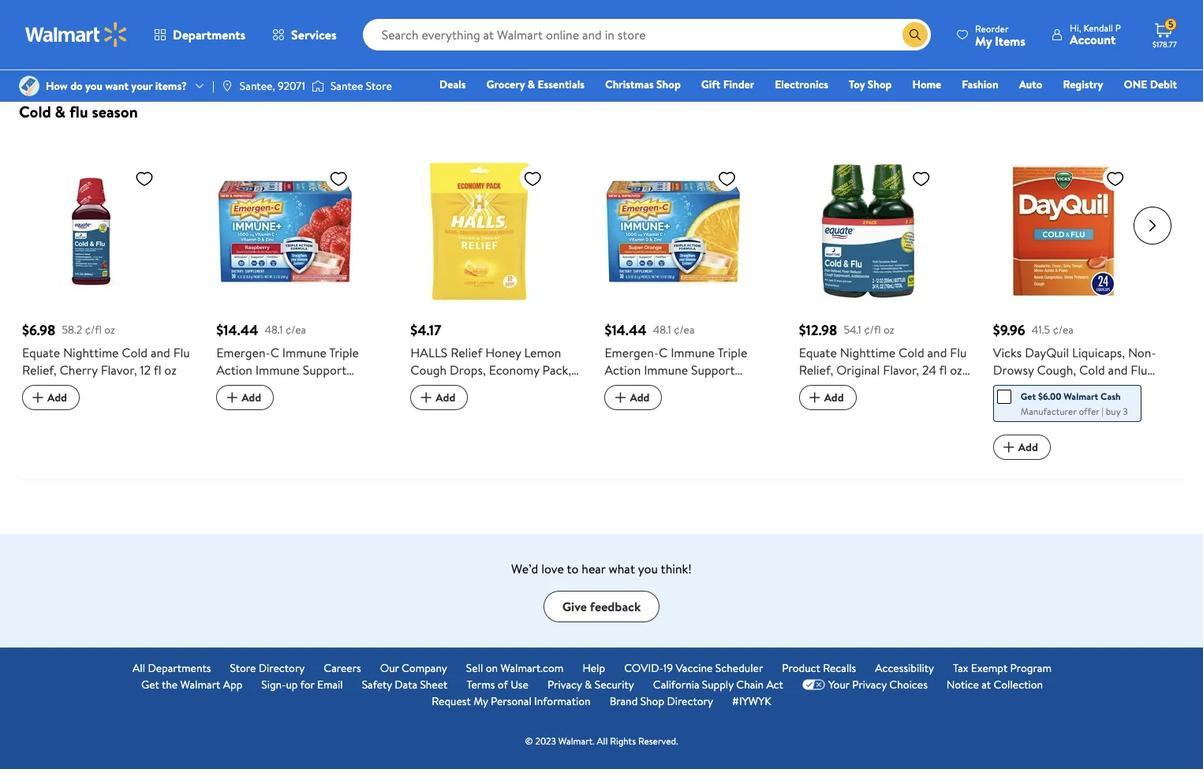 Task type: locate. For each thing, give the bounding box(es) containing it.
$14.44 for $14.44 48.1 ¢/ea emergen-c immune  triple action immune support powder, betavia (r), 1000mg vitamin c, bvitamins, vitamin d and antioxidants, super orange – 30 count
[[605, 320, 647, 340]]

0 vertical spatial get
[[1021, 390, 1036, 403]]

¢/ea right 41.5
[[1053, 322, 1074, 337]]

add left b at bottom
[[242, 390, 261, 405]]

2 triple from the left
[[718, 344, 748, 361]]

for
[[300, 677, 315, 693]]

registry link
[[1056, 76, 1111, 93]]

0 horizontal spatial $14.44
[[216, 320, 258, 340]]

toy
[[849, 77, 865, 92]]

vitamin left b at bottom
[[216, 396, 259, 413]]

emergen- inside $14.44 48.1 ¢/ea emergen-c immune  triple action immune support powder, betavia (r), 1000mg vitamin c, bvitamins, vitamin d and antioxidants, super orange – 30 count
[[605, 344, 659, 361]]

relief,
[[22, 361, 57, 379], [799, 361, 834, 379], [993, 379, 1028, 396]]

0 horizontal spatial fl
[[154, 361, 161, 379]]

 image right the 92071
[[312, 78, 324, 94]]

christmas
[[605, 77, 654, 92]]

1 horizontal spatial antioxidants,
[[640, 413, 711, 431]]

add right '2'
[[824, 390, 844, 405]]

$14.44 inside $14.44 48.1 ¢/ea emergen-c immune  triple action immune support powder, betavia (r), 1000mg vitamin c, bvitamins, vitamin d and antioxidants, super orange – 30 count
[[605, 320, 647, 340]]

¢/fl right 54.1 on the right top
[[864, 322, 881, 337]]

fashion link
[[955, 76, 1006, 93]]

24 inside $9.96 41.5 ¢/ea vicks dayquil liquicaps, non- drowsy cough, cold and flu relief, over-the-counter medicine, 24 ct
[[1049, 396, 1063, 413]]

add to cart image up orange
[[611, 388, 630, 407]]

at
[[982, 677, 991, 693]]

one
[[1124, 77, 1148, 92]]

(r), right b at bottom
[[306, 379, 326, 396]]

1 horizontal spatial fl
[[939, 361, 947, 379]]

0 vertical spatial 24
[[923, 361, 937, 379]]

2 nighttime from the left
[[840, 344, 896, 361]]

1 action from the left
[[216, 361, 253, 379]]

get left the
[[141, 677, 159, 693]]

support up bvitamins,
[[691, 361, 735, 379]]

2 horizontal spatial ¢/ea
[[1053, 322, 1074, 337]]

store
[[366, 78, 392, 94], [230, 660, 256, 676]]

all
[[133, 660, 145, 676], [597, 735, 608, 748]]

1 horizontal spatial  image
[[221, 80, 233, 92]]

0 horizontal spatial relief,
[[22, 361, 57, 379]]

equate down $6.98
[[22, 344, 60, 361]]

add to cart image for $14.44 48.1 ¢/ea emergen-c immune  triple action immune support powder, betavia (r), 1000mg vitamin c, bvitamins, vitamin d and antioxidants, super orange – 30 count
[[611, 388, 630, 407]]

store inside "link"
[[230, 660, 256, 676]]

0 horizontal spatial  image
[[19, 76, 39, 96]]

1 horizontal spatial (r),
[[695, 379, 715, 396]]

get
[[1021, 390, 1036, 403], [141, 677, 159, 693]]

antioxidants, inside $14.44 48.1 ¢/ea emergen-c immune  triple action immune support powder, betavia (r), 1000mg vitamin c, b vitamins, vitamin d and antioxidants, raspberry – 30 count
[[251, 413, 323, 431]]

1 horizontal spatial walmart
[[1064, 390, 1099, 403]]

3 ¢/ea from the left
[[1053, 322, 1074, 337]]

1 d from the left
[[216, 413, 226, 431]]

¢/ea up bvitamins,
[[674, 322, 695, 337]]

buy
[[1106, 405, 1121, 418]]

0 vertical spatial store
[[366, 78, 392, 94]]

0 horizontal spatial get
[[141, 677, 159, 693]]

2 flavor, from the left
[[883, 361, 920, 379]]

1 $14.44 from the left
[[216, 320, 258, 340]]

2 horizontal spatial flu
[[1131, 361, 1148, 379]]

1 horizontal spatial 48.1
[[653, 322, 671, 337]]

0 horizontal spatial you
[[85, 78, 103, 94]]

–
[[216, 431, 223, 448], [649, 431, 656, 448]]

love
[[541, 560, 564, 578]]

c for bvitamins,
[[659, 344, 668, 361]]

flu right counter on the right of the page
[[1131, 361, 1148, 379]]

add to cart image for $6.98 58.2 ¢/fl oz equate nighttime cold and flu relief, cherry flavor, 12 fl oz
[[28, 388, 47, 407]]

c, for b
[[262, 396, 274, 413]]

30 for and
[[226, 431, 241, 448]]

2 1000mg from the left
[[718, 379, 762, 396]]

& left flu
[[55, 101, 66, 122]]

3 product group from the left
[[411, 131, 583, 461]]

2 c, from the left
[[650, 396, 662, 413]]

1 horizontal spatial privacy
[[852, 677, 887, 693]]

0 horizontal spatial c
[[270, 344, 279, 361]]

grocery
[[487, 77, 525, 92]]

¢/fl right 58.2
[[85, 322, 102, 337]]

1 horizontal spatial 1000mg
[[718, 379, 762, 396]]

Search search field
[[363, 19, 931, 51]]

1 (r), from the left
[[306, 379, 326, 396]]

0 horizontal spatial c,
[[262, 396, 274, 413]]

support inside $14.44 48.1 ¢/ea emergen-c immune  triple action immune support powder, betavia (r), 1000mg vitamin c, b vitamins, vitamin d and antioxidants, raspberry – 30 count
[[303, 361, 347, 379]]

you right what
[[638, 560, 658, 578]]

1 equate from the left
[[22, 344, 60, 361]]

equate inside the $6.98 58.2 ¢/fl oz equate nighttime cold and flu relief, cherry flavor, 12 fl oz
[[22, 344, 60, 361]]

1 antioxidants, from the left
[[251, 413, 323, 431]]

¢/ea up vitamins,
[[285, 322, 306, 337]]

0 horizontal spatial powder,
[[216, 379, 260, 396]]

cold inside $12.98 54.1 ¢/fl oz equate nighttime cold and flu relief, original flavor, 24 fl oz, 2 count
[[899, 344, 925, 361]]

2 48.1 from the left
[[653, 322, 671, 337]]

– for and
[[216, 431, 223, 448]]

2 horizontal spatial &
[[585, 677, 592, 693]]

0 horizontal spatial action
[[216, 361, 253, 379]]

walmart inside tax exempt program get the walmart app
[[180, 677, 220, 693]]

hi, kendall p account
[[1070, 21, 1121, 48]]

2 vertical spatial &
[[585, 677, 592, 693]]

1 privacy from the left
[[548, 677, 582, 693]]

1 vertical spatial walmart
[[180, 677, 220, 693]]

cold left oz,
[[899, 344, 925, 361]]

¢/ea inside $9.96 41.5 ¢/ea vicks dayquil liquicaps, non- drowsy cough, cold and flu relief, over-the-counter medicine, 24 ct
[[1053, 322, 1074, 337]]

1000mg up the raspberry
[[329, 379, 374, 396]]

walmart right the
[[180, 677, 220, 693]]

give feedback button
[[544, 591, 660, 622]]

 image left santee,
[[221, 80, 233, 92]]

1 horizontal spatial all
[[597, 735, 608, 748]]

antioxidants, inside $14.44 48.1 ¢/ea emergen-c immune  triple action immune support powder, betavia (r), 1000mg vitamin c, bvitamins, vitamin d and antioxidants, super orange – 30 count
[[640, 413, 711, 431]]

$12.98 54.1 ¢/fl oz equate nighttime cold and flu relief, original flavor, 24 fl oz, 2 count
[[799, 320, 967, 396]]

c inside $14.44 48.1 ¢/ea emergen-c immune  triple action immune support powder, betavia (r), 1000mg vitamin c, bvitamins, vitamin d and antioxidants, super orange – 30 count
[[659, 344, 668, 361]]

1 c from the left
[[270, 344, 279, 361]]

2 fl from the left
[[939, 361, 947, 379]]

departments up the
[[148, 660, 211, 676]]

our company link
[[380, 660, 447, 677]]

equate down $12.98
[[799, 344, 837, 361]]

relief, for $12.98
[[799, 361, 834, 379]]

gift finder link
[[694, 76, 762, 93]]

2 powder, from the left
[[605, 379, 649, 396]]

1 horizontal spatial –
[[649, 431, 656, 448]]

2 horizontal spatial  image
[[312, 78, 324, 94]]

1 betavia from the left
[[263, 379, 303, 396]]

next slide for cold & flu season list image
[[1134, 207, 1172, 244]]

action inside $14.44 48.1 ¢/ea emergen-c immune  triple action immune support powder, betavia (r), 1000mg vitamin c, b vitamins, vitamin d and antioxidants, raspberry – 30 count
[[216, 361, 253, 379]]

your privacy choices
[[829, 677, 928, 693]]

2 horizontal spatial count
[[809, 379, 843, 396]]

flu for $12.98
[[950, 344, 967, 361]]

0 horizontal spatial d
[[216, 413, 226, 431]]

1 horizontal spatial equate
[[799, 344, 837, 361]]

2 (r), from the left
[[695, 379, 715, 396]]

– inside $14.44 48.1 ¢/ea emergen-c immune  triple action immune support powder, betavia (r), 1000mg vitamin c, b vitamins, vitamin d and antioxidants, raspberry – 30 count
[[216, 431, 223, 448]]

relief, inside the $6.98 58.2 ¢/fl oz equate nighttime cold and flu relief, cherry flavor, 12 fl oz
[[22, 361, 57, 379]]

c, left bvitamins,
[[650, 396, 662, 413]]

2 30 from the left
[[659, 431, 674, 448]]

0 vertical spatial my
[[975, 32, 992, 49]]

$14.44 48.1 ¢/ea emergen-c immune  triple action immune support powder, betavia (r), 1000mg vitamin c, bvitamins, vitamin d and antioxidants, super orange – 30 count
[[605, 320, 768, 448]]

$14.44 inside $14.44 48.1 ¢/ea emergen-c immune  triple action immune support powder, betavia (r), 1000mg vitamin c, b vitamins, vitamin d and antioxidants, raspberry – 30 count
[[216, 320, 258, 340]]

oz right 54.1 on the right top
[[884, 322, 894, 337]]

¢/fl inside $12.98 54.1 ¢/fl oz equate nighttime cold and flu relief, original flavor, 24 fl oz, 2 count
[[864, 322, 881, 337]]

1 c, from the left
[[262, 396, 274, 413]]

toy shop link
[[842, 76, 899, 93]]

fl inside the $6.98 58.2 ¢/fl oz equate nighttime cold and flu relief, cherry flavor, 12 fl oz
[[154, 361, 161, 379]]

emergen- inside $14.44 48.1 ¢/ea emergen-c immune  triple action immune support powder, betavia (r), 1000mg vitamin c, b vitamins, vitamin d and antioxidants, raspberry – 30 count
[[216, 344, 270, 361]]

store up app
[[230, 660, 256, 676]]

emergen-c immune  triple action immune support powder, betavia (r), 1000mg vitamin c, bvitamins, vitamin d and antioxidants, super orange – 30 count image
[[605, 162, 743, 301]]

powder, inside $14.44 48.1 ¢/ea emergen-c immune  triple action immune support powder, betavia (r), 1000mg vitamin c, bvitamins, vitamin d and antioxidants, super orange – 30 count
[[605, 379, 649, 396]]

1 horizontal spatial triple
[[718, 344, 748, 361]]

relief, left 'cherry'
[[22, 361, 57, 379]]

1 vertical spatial |
[[1102, 405, 1104, 418]]

directory up sign-
[[259, 660, 305, 676]]

1 vertical spatial my
[[474, 694, 488, 709]]

nighttime down 58.2
[[63, 344, 119, 361]]

equate nighttime cold and flu relief, original flavor, 24 fl oz, 2 count image
[[799, 162, 937, 301]]

1 nighttime from the left
[[63, 344, 119, 361]]

2 betavia from the left
[[652, 379, 692, 396]]

shop for brand
[[641, 694, 665, 709]]

cold up "cash"
[[1080, 361, 1105, 379]]

6 product group from the left
[[993, 131, 1166, 461]]

relief, inside $9.96 41.5 ¢/ea vicks dayquil liquicaps, non- drowsy cough, cold and flu relief, over-the-counter medicine, 24 ct
[[993, 379, 1028, 396]]

c inside $14.44 48.1 ¢/ea emergen-c immune  triple action immune support powder, betavia (r), 1000mg vitamin c, b vitamins, vitamin d and antioxidants, raspberry – 30 count
[[270, 344, 279, 361]]

add for add to cart image below $12.98
[[824, 390, 844, 405]]

and inside the $6.98 58.2 ¢/fl oz equate nighttime cold and flu relief, cherry flavor, 12 fl oz
[[151, 344, 170, 361]]

betavia inside $14.44 48.1 ¢/ea emergen-c immune  triple action immune support powder, betavia (r), 1000mg vitamin c, bvitamins, vitamin d and antioxidants, super orange – 30 count
[[652, 379, 692, 396]]

covid-
[[624, 660, 664, 676]]

halls
[[411, 344, 448, 361]]

triple inside $14.44 48.1 ¢/ea emergen-c immune  triple action immune support powder, betavia (r), 1000mg vitamin c, bvitamins, vitamin d and antioxidants, super orange – 30 count
[[718, 344, 748, 361]]

2 horizontal spatial oz
[[884, 322, 894, 337]]

0 horizontal spatial my
[[474, 694, 488, 709]]

triple up bvitamins,
[[718, 344, 748, 361]]

support up vitamins,
[[303, 361, 347, 379]]

shop inside toy shop 'link'
[[868, 77, 892, 92]]

privacy right your
[[852, 677, 887, 693]]

¢/fl for $12.98
[[864, 322, 881, 337]]

nighttime inside the $6.98 58.2 ¢/fl oz equate nighttime cold and flu relief, cherry flavor, 12 fl oz
[[63, 344, 119, 361]]

nighttime inside $12.98 54.1 ¢/fl oz equate nighttime cold and flu relief, original flavor, 24 fl oz, 2 count
[[840, 344, 896, 361]]

& down the help
[[585, 677, 592, 693]]

0 horizontal spatial directory
[[259, 660, 305, 676]]

cold inside the $6.98 58.2 ¢/fl oz equate nighttime cold and flu relief, cherry flavor, 12 fl oz
[[122, 344, 148, 361]]

4 product group from the left
[[605, 131, 777, 461]]

home link
[[906, 76, 949, 93]]

cherry
[[60, 361, 98, 379]]

oz right 12
[[164, 361, 177, 379]]

0 horizontal spatial betavia
[[263, 379, 303, 396]]

liquicaps,
[[1072, 344, 1125, 361]]

nighttime down 54.1 on the right top
[[840, 344, 896, 361]]

count right '2'
[[809, 379, 843, 396]]

all up "get the walmart app" link
[[133, 660, 145, 676]]

2 emergen- from the left
[[605, 344, 659, 361]]

shop inside the brand shop directory link
[[641, 694, 665, 709]]

2 action from the left
[[605, 361, 641, 379]]

add to cart image
[[28, 388, 47, 407], [223, 388, 242, 407], [611, 388, 630, 407], [805, 388, 824, 407], [1000, 438, 1019, 457]]

 image
[[19, 76, 39, 96], [312, 78, 324, 94], [221, 80, 233, 92]]

covid-19 vaccine scheduler link
[[624, 660, 763, 677]]

chain
[[736, 677, 764, 693]]

flu right 12
[[173, 344, 190, 361]]

1 vertical spatial store
[[230, 660, 256, 676]]

items?
[[155, 78, 187, 94]]

walmart+ link
[[1123, 98, 1185, 115]]

and inside $14.44 48.1 ¢/ea emergen-c immune  triple action immune support powder, betavia (r), 1000mg vitamin c, b vitamins, vitamin d and antioxidants, raspberry – 30 count
[[229, 413, 248, 431]]

tax
[[953, 660, 969, 676]]

1 horizontal spatial ¢/fl
[[864, 322, 881, 337]]

1 vertical spatial get
[[141, 677, 159, 693]]

oz inside $12.98 54.1 ¢/fl oz equate nighttime cold and flu relief, original flavor, 24 fl oz, 2 count
[[884, 322, 894, 337]]

notice at collection link
[[947, 677, 1043, 694]]

0 horizontal spatial store
[[230, 660, 256, 676]]

1 horizontal spatial my
[[975, 32, 992, 49]]

walmart up manufacturer offer |  buy 3
[[1064, 390, 1099, 403]]

1 1000mg from the left
[[329, 379, 374, 396]]

add down manufacturer
[[1019, 439, 1038, 455]]

oz for $12.98
[[884, 322, 894, 337]]

0 vertical spatial all
[[133, 660, 145, 676]]

add up orange
[[630, 390, 650, 405]]

0 vertical spatial departments
[[173, 26, 246, 43]]

privacy up "information"
[[548, 677, 582, 693]]

careers link
[[324, 660, 361, 677]]

directory down california
[[667, 694, 713, 709]]

1 vertical spatial directory
[[667, 694, 713, 709]]

add to cart image left b at bottom
[[223, 388, 242, 407]]

flu inside $12.98 54.1 ¢/fl oz equate nighttime cold and flu relief, original flavor, 24 fl oz, 2 count
[[950, 344, 967, 361]]

equate inside $12.98 54.1 ¢/fl oz equate nighttime cold and flu relief, original flavor, 24 fl oz, 2 count
[[799, 344, 837, 361]]

1 ¢/fl from the left
[[85, 322, 102, 337]]

0 horizontal spatial 30
[[226, 431, 241, 448]]

0 horizontal spatial (r),
[[306, 379, 326, 396]]

0 horizontal spatial triple
[[329, 344, 359, 361]]

flavor, right the original
[[883, 361, 920, 379]]

add to favorites list, emergen-c immune  triple action immune support powder, betavia (r), 1000mg vitamin c, b vitamins, vitamin d and antioxidants, raspberry – 30 count image
[[329, 169, 348, 188]]

reserved.
[[638, 735, 678, 748]]

5 product group from the left
[[799, 131, 971, 461]]

1 horizontal spatial store
[[366, 78, 392, 94]]

(r), inside $14.44 48.1 ¢/ea emergen-c immune  triple action immune support powder, betavia (r), 1000mg vitamin c, b vitamins, vitamin d and antioxidants, raspberry – 30 count
[[306, 379, 326, 396]]

request
[[432, 694, 471, 709]]

flavor, inside $12.98 54.1 ¢/fl oz equate nighttime cold and flu relief, original flavor, 24 fl oz, 2 count
[[883, 361, 920, 379]]

0 horizontal spatial all
[[133, 660, 145, 676]]

¢/ea inside $14.44 48.1 ¢/ea emergen-c immune  triple action immune support powder, betavia (r), 1000mg vitamin c, b vitamins, vitamin d and antioxidants, raspberry – 30 count
[[285, 322, 306, 337]]

1 horizontal spatial support
[[691, 361, 735, 379]]

1 horizontal spatial flavor,
[[883, 361, 920, 379]]

add to favorites list, equate nighttime cold and flu relief, original flavor, 24 fl oz, 2 count image
[[912, 169, 931, 188]]

& right grocery
[[528, 77, 535, 92]]

1 flavor, from the left
[[101, 361, 137, 379]]

– for antioxidants,
[[649, 431, 656, 448]]

2 horizontal spatial relief,
[[993, 379, 1028, 396]]

1 horizontal spatial powder,
[[605, 379, 649, 396]]

2 d from the left
[[605, 413, 614, 431]]

1 horizontal spatial betavia
[[652, 379, 692, 396]]

48.1 inside $14.44 48.1 ¢/ea emergen-c immune  triple action immune support powder, betavia (r), 1000mg vitamin c, bvitamins, vitamin d and antioxidants, super orange – 30 count
[[653, 322, 671, 337]]

1 horizontal spatial c
[[659, 344, 668, 361]]

1 horizontal spatial 30
[[659, 431, 674, 448]]

departments inside dropdown button
[[173, 26, 246, 43]]

0 horizontal spatial privacy
[[548, 677, 582, 693]]

– inside $14.44 48.1 ¢/ea emergen-c immune  triple action immune support powder, betavia (r), 1000mg vitamin c, bvitamins, vitamin d and antioxidants, super orange – 30 count
[[649, 431, 656, 448]]

triple inside $14.44 48.1 ¢/ea emergen-c immune  triple action immune support powder, betavia (r), 1000mg vitamin c, b vitamins, vitamin d and antioxidants, raspberry – 30 count
[[329, 344, 359, 361]]

flavor, for $12.98
[[883, 361, 920, 379]]

0 horizontal spatial flavor,
[[101, 361, 137, 379]]

flu
[[173, 344, 190, 361], [950, 344, 967, 361], [1131, 361, 1148, 379]]

24 inside $12.98 54.1 ¢/fl oz equate nighttime cold and flu relief, original flavor, 24 fl oz, 2 count
[[923, 361, 937, 379]]

my left items
[[975, 32, 992, 49]]

| inside product group
[[1102, 405, 1104, 418]]

support for vitamin
[[691, 361, 735, 379]]

2 c from the left
[[659, 344, 668, 361]]

flu inside the $6.98 58.2 ¢/fl oz equate nighttime cold and flu relief, cherry flavor, 12 fl oz
[[173, 344, 190, 361]]

30 inside $14.44 48.1 ¢/ea emergen-c immune  triple action immune support powder, betavia (r), 1000mg vitamin c, b vitamins, vitamin d and antioxidants, raspberry – 30 count
[[226, 431, 241, 448]]

0 horizontal spatial 1000mg
[[329, 379, 374, 396]]

powder, inside $14.44 48.1 ¢/ea emergen-c immune  triple action immune support powder, betavia (r), 1000mg vitamin c, b vitamins, vitamin d and antioxidants, raspberry – 30 count
[[216, 379, 260, 396]]

shop inside christmas shop link
[[657, 77, 681, 92]]

betavia inside $14.44 48.1 ¢/ea emergen-c immune  triple action immune support powder, betavia (r), 1000mg vitamin c, b vitamins, vitamin d and antioxidants, raspberry – 30 count
[[263, 379, 303, 396]]

flu left 'vicks'
[[950, 344, 967, 361]]

shop right brand
[[641, 694, 665, 709]]

fl right 12
[[154, 361, 161, 379]]

hi,
[[1070, 21, 1082, 35]]

up
[[286, 677, 298, 693]]

2 support from the left
[[691, 361, 735, 379]]

departments up items?
[[173, 26, 246, 43]]

oz right 58.2
[[104, 322, 115, 337]]

1 horizontal spatial d
[[605, 413, 614, 431]]

relief, left over-
[[993, 379, 1028, 396]]

flavor, inside the $6.98 58.2 ¢/fl oz equate nighttime cold and flu relief, cherry flavor, 12 fl oz
[[101, 361, 137, 379]]

1 horizontal spatial you
[[638, 560, 658, 578]]

your
[[131, 78, 153, 94]]

1 emergen- from the left
[[216, 344, 270, 361]]

1 horizontal spatial &
[[528, 77, 535, 92]]

product group containing $6.98
[[22, 131, 194, 461]]

0 horizontal spatial walmart
[[180, 677, 220, 693]]

& for grocery
[[528, 77, 535, 92]]

search icon image
[[909, 28, 922, 41]]

¢/ea inside $14.44 48.1 ¢/ea emergen-c immune  triple action immune support powder, betavia (r), 1000mg vitamin c, bvitamins, vitamin d and antioxidants, super orange – 30 count
[[674, 322, 695, 337]]

powder, up orange
[[605, 379, 649, 396]]

0 vertical spatial walmart
[[1064, 390, 1099, 403]]

flu
[[69, 101, 88, 122]]

offer
[[1079, 405, 1100, 418]]

| left buy
[[1102, 405, 1104, 418]]

0 vertical spatial &
[[528, 77, 535, 92]]

triple for emergen-c immune  triple action immune support powder, betavia (r), 1000mg vitamin c, b vitamins, vitamin d and antioxidants, raspberry – 30 count
[[329, 344, 359, 361]]

0 horizontal spatial count
[[244, 431, 278, 448]]

1 fl from the left
[[154, 361, 161, 379]]

1 product group from the left
[[22, 131, 194, 461]]

1 horizontal spatial $14.44
[[605, 320, 647, 340]]

1 horizontal spatial directory
[[667, 694, 713, 709]]

add button down 'cherry'
[[22, 385, 80, 410]]

grocery & essentials link
[[479, 76, 592, 93]]

 image left how
[[19, 76, 39, 96]]

Walmart Site-Wide search field
[[363, 19, 931, 51]]

action inside $14.44 48.1 ¢/ea emergen-c immune  triple action immune support powder, betavia (r), 1000mg vitamin c, bvitamins, vitamin d and antioxidants, super orange – 30 count
[[605, 361, 641, 379]]

count inside $14.44 48.1 ¢/ea emergen-c immune  triple action immune support powder, betavia (r), 1000mg vitamin c, bvitamins, vitamin d and antioxidants, super orange – 30 count
[[677, 431, 711, 448]]

antioxidants, left the raspberry
[[251, 413, 323, 431]]

1 vertical spatial &
[[55, 101, 66, 122]]

c, for bvitamins,
[[650, 396, 662, 413]]

1 48.1 from the left
[[265, 322, 283, 337]]

vitamin right vitamins,
[[341, 396, 383, 413]]

80
[[411, 379, 425, 396]]

2 – from the left
[[649, 431, 656, 448]]

support inside $14.44 48.1 ¢/ea emergen-c immune  triple action immune support powder, betavia (r), 1000mg vitamin c, bvitamins, vitamin d and antioxidants, super orange – 30 count
[[691, 361, 735, 379]]

1 horizontal spatial flu
[[950, 344, 967, 361]]

1 powder, from the left
[[216, 379, 260, 396]]

cold inside $9.96 41.5 ¢/ea vicks dayquil liquicaps, non- drowsy cough, cold and flu relief, over-the-counter medicine, 24 ct
[[1080, 361, 1105, 379]]

flavor, left 12
[[101, 361, 137, 379]]

product group
[[22, 131, 194, 461], [216, 131, 389, 461], [411, 131, 583, 461], [605, 131, 777, 461], [799, 131, 971, 461], [993, 131, 1166, 461]]

shop right "christmas"
[[657, 77, 681, 92]]

powder, for and
[[605, 379, 649, 396]]

0 horizontal spatial ¢/fl
[[85, 322, 102, 337]]

0 horizontal spatial antioxidants,
[[251, 413, 323, 431]]

relief, inside $12.98 54.1 ¢/fl oz equate nighttime cold and flu relief, original flavor, 24 fl oz, 2 count
[[799, 361, 834, 379]]

c,
[[262, 396, 274, 413], [650, 396, 662, 413]]

and
[[151, 344, 170, 361], [928, 344, 947, 361], [1108, 361, 1128, 379], [229, 413, 248, 431], [617, 413, 637, 431]]

antioxidants,
[[251, 413, 323, 431], [640, 413, 711, 431]]

1 horizontal spatial 24
[[1049, 396, 1063, 413]]

season
[[92, 101, 138, 122]]

antioxidants, left "super"
[[640, 413, 711, 431]]

&
[[528, 77, 535, 92], [55, 101, 66, 122], [585, 677, 592, 693]]

0 horizontal spatial emergen-
[[216, 344, 270, 361]]

triple for emergen-c immune  triple action immune support powder, betavia (r), 1000mg vitamin c, bvitamins, vitamin d and antioxidants, super orange – 30 count
[[718, 344, 748, 361]]

my down terms
[[474, 694, 488, 709]]

¢/fl inside the $6.98 58.2 ¢/fl oz equate nighttime cold and flu relief, cherry flavor, 12 fl oz
[[85, 322, 102, 337]]

vitamin right bvitamins,
[[726, 396, 768, 413]]

count for d
[[677, 431, 711, 448]]

support for vitamins,
[[303, 361, 347, 379]]

security
[[595, 677, 634, 693]]

(r), up "super"
[[695, 379, 715, 396]]

2
[[799, 379, 806, 396]]

deals
[[440, 77, 466, 92]]

58.2
[[62, 322, 82, 337]]

1 – from the left
[[216, 431, 223, 448]]

count down bvitamins,
[[677, 431, 711, 448]]

0 vertical spatial |
[[212, 78, 215, 94]]

30 inside $14.44 48.1 ¢/ea emergen-c immune  triple action immune support powder, betavia (r), 1000mg vitamin c, bvitamins, vitamin d and antioxidants, super orange – 30 count
[[659, 431, 674, 448]]

departments button
[[140, 16, 259, 54]]

c up b at bottom
[[270, 344, 279, 361]]

$14.44 for $14.44 48.1 ¢/ea emergen-c immune  triple action immune support powder, betavia (r), 1000mg vitamin c, b vitamins, vitamin d and antioxidants, raspberry – 30 count
[[216, 320, 258, 340]]

$14.44 48.1 ¢/ea emergen-c immune  triple action immune support powder, betavia (r), 1000mg vitamin c, b vitamins, vitamin d and antioxidants, raspberry – 30 count
[[216, 320, 383, 448]]

24 left the ct
[[1049, 396, 1063, 413]]

count inside $14.44 48.1 ¢/ea emergen-c immune  triple action immune support powder, betavia (r), 1000mg vitamin c, b vitamins, vitamin d and antioxidants, raspberry – 30 count
[[244, 431, 278, 448]]

betavia
[[263, 379, 303, 396], [652, 379, 692, 396]]

pack,
[[543, 361, 571, 379]]

powder,
[[216, 379, 260, 396], [605, 379, 649, 396]]

0 horizontal spatial oz
[[104, 322, 115, 337]]

cough
[[411, 361, 447, 379]]

2 equate from the left
[[799, 344, 837, 361]]

personal
[[491, 694, 532, 709]]

c for b
[[270, 344, 279, 361]]

2 ¢/fl from the left
[[864, 322, 881, 337]]

1 horizontal spatial action
[[605, 361, 641, 379]]

give feedback
[[562, 598, 641, 615]]

safety data sheet link
[[362, 677, 448, 694]]

48.1 inside $14.44 48.1 ¢/ea emergen-c immune  triple action immune support powder, betavia (r), 1000mg vitamin c, b vitamins, vitamin d and antioxidants, raspberry – 30 count
[[265, 322, 283, 337]]

cold down how
[[19, 101, 51, 122]]

you right do
[[85, 78, 103, 94]]

powder, left b at bottom
[[216, 379, 260, 396]]

reorder my items
[[975, 22, 1026, 49]]

fl inside $12.98 54.1 ¢/fl oz equate nighttime cold and flu relief, original flavor, 24 fl oz, 2 count
[[939, 361, 947, 379]]

#iywyk
[[732, 694, 772, 709]]

fl for $6.98
[[154, 361, 161, 379]]

2 $14.44 from the left
[[605, 320, 647, 340]]

relief, down $12.98
[[799, 361, 834, 379]]

count down b at bottom
[[244, 431, 278, 448]]

electronics link
[[768, 76, 836, 93]]

1 horizontal spatial relief,
[[799, 361, 834, 379]]

1 horizontal spatial ¢/ea
[[674, 322, 695, 337]]

c, inside $14.44 48.1 ¢/ea emergen-c immune  triple action immune support powder, betavia (r), 1000mg vitamin c, b vitamins, vitamin d and antioxidants, raspberry – 30 count
[[262, 396, 274, 413]]

add
[[47, 390, 67, 405], [242, 390, 261, 405], [436, 390, 456, 405], [630, 390, 650, 405], [824, 390, 844, 405], [1019, 439, 1038, 455]]

48.1 for $14.44 48.1 ¢/ea emergen-c immune  triple action immune support powder, betavia (r), 1000mg vitamin c, bvitamins, vitamin d and antioxidants, super orange – 30 count
[[653, 322, 671, 337]]

cold right 'cherry'
[[122, 344, 148, 361]]

get left $6.00
[[1021, 390, 1036, 403]]

c, inside $14.44 48.1 ¢/ea emergen-c immune  triple action immune support powder, betavia (r), 1000mg vitamin c, bvitamins, vitamin d and antioxidants, super orange – 30 count
[[650, 396, 662, 413]]

0 horizontal spatial equate
[[22, 344, 60, 361]]

1 horizontal spatial nighttime
[[840, 344, 896, 361]]

1 horizontal spatial emergen-
[[605, 344, 659, 361]]

all departments link
[[133, 660, 211, 677]]

cold
[[19, 101, 51, 122], [122, 344, 148, 361], [899, 344, 925, 361], [1080, 361, 1105, 379]]

1000mg for vitamin
[[718, 379, 762, 396]]

all left rights
[[597, 735, 608, 748]]

0 horizontal spatial ¢/ea
[[285, 322, 306, 337]]

2 product group from the left
[[216, 131, 389, 461]]

product recalls link
[[782, 660, 856, 677]]

0 horizontal spatial –
[[216, 431, 223, 448]]

exempt
[[971, 660, 1008, 676]]

0 horizontal spatial |
[[212, 78, 215, 94]]

0 horizontal spatial support
[[303, 361, 347, 379]]

1 30 from the left
[[226, 431, 241, 448]]

1 vertical spatial you
[[638, 560, 658, 578]]

shop for toy
[[868, 77, 892, 92]]

1000mg inside $14.44 48.1 ¢/ea emergen-c immune  triple action immune support powder, betavia (r), 1000mg vitamin c, b vitamins, vitamin d and antioxidants, raspberry – 30 count
[[329, 379, 374, 396]]

0 horizontal spatial 24
[[923, 361, 937, 379]]

directory
[[259, 660, 305, 676], [667, 694, 713, 709]]

vitamin up orange
[[605, 396, 647, 413]]

1 triple from the left
[[329, 344, 359, 361]]

(r), inside $14.44 48.1 ¢/ea emergen-c immune  triple action immune support powder, betavia (r), 1000mg vitamin c, bvitamins, vitamin d and antioxidants, super orange – 30 count
[[695, 379, 715, 396]]

2 antioxidants, from the left
[[640, 413, 711, 431]]

support
[[303, 361, 347, 379], [691, 361, 735, 379]]

store right santee
[[366, 78, 392, 94]]

shop right toy at right
[[868, 77, 892, 92]]

add to favorites list, emergen-c immune  triple action immune support powder, betavia (r), 1000mg vitamin c, bvitamins, vitamin d and antioxidants, super orange – 30 count image
[[718, 169, 737, 188]]

2 privacy from the left
[[852, 677, 887, 693]]

add right 80
[[436, 390, 456, 405]]

1 horizontal spatial count
[[677, 431, 711, 448]]

get $6.00 walmart cash walmart plus, element
[[997, 389, 1121, 405]]

add down 'cherry'
[[47, 390, 67, 405]]

brand shop directory link
[[610, 694, 713, 710]]

0 horizontal spatial 48.1
[[265, 322, 283, 337]]

0 horizontal spatial &
[[55, 101, 66, 122]]

privacy & security link
[[548, 677, 634, 694]]

| right items?
[[212, 78, 215, 94]]

1 ¢/ea from the left
[[285, 322, 306, 337]]

fl left oz,
[[939, 361, 947, 379]]

sell
[[466, 660, 483, 676]]

c, left b at bottom
[[262, 396, 274, 413]]

add to cart image for $14.44 48.1 ¢/ea emergen-c immune  triple action immune support powder, betavia (r), 1000mg vitamin c, b vitamins, vitamin d and antioxidants, raspberry – 30 count
[[223, 388, 242, 407]]

¢/ea for emergen-c immune  triple action immune support powder, betavia (r), 1000mg vitamin c, b vitamins, vitamin d and antioxidants, raspberry – 30 count
[[285, 322, 306, 337]]

$9.96
[[993, 320, 1026, 340]]

add to cart image down $6.98
[[28, 388, 47, 407]]

2 ¢/ea from the left
[[674, 322, 695, 337]]

19
[[663, 660, 673, 676]]

1000mg up "super"
[[718, 379, 762, 396]]

services button
[[259, 16, 350, 54]]

24 left oz,
[[923, 361, 937, 379]]

1 support from the left
[[303, 361, 347, 379]]

triple up vitamins,
[[329, 344, 359, 361]]

1000mg inside $14.44 48.1 ¢/ea emergen-c immune  triple action immune support powder, betavia (r), 1000mg vitamin c, bvitamins, vitamin d and antioxidants, super orange – 30 count
[[718, 379, 762, 396]]

sell on walmart.com
[[466, 660, 564, 676]]

1 horizontal spatial get
[[1021, 390, 1036, 403]]

dayquil
[[1025, 344, 1069, 361]]

non-
[[1128, 344, 1157, 361]]

flu inside $9.96 41.5 ¢/ea vicks dayquil liquicaps, non- drowsy cough, cold and flu relief, over-the-counter medicine, 24 ct
[[1131, 361, 1148, 379]]

emergen-
[[216, 344, 270, 361], [605, 344, 659, 361]]

c up bvitamins,
[[659, 344, 668, 361]]



Task type: vqa. For each thing, say whether or not it's contained in the screenshot.
membership'?
no



Task type: describe. For each thing, give the bounding box(es) containing it.
counter
[[1082, 379, 1125, 396]]

$9.96 41.5 ¢/ea vicks dayquil liquicaps, non- drowsy cough, cold and flu relief, over-the-counter medicine, 24 ct
[[993, 320, 1157, 413]]

brand shop directory
[[610, 694, 713, 709]]

¢/fl for $6.98
[[85, 322, 102, 337]]

app
[[223, 677, 243, 693]]

(r), for vitamins,
[[306, 379, 326, 396]]

our
[[380, 660, 399, 676]]

and inside $12.98 54.1 ¢/fl oz equate nighttime cold and flu relief, original flavor, 24 fl oz, 2 count
[[928, 344, 947, 361]]

count for vitamin
[[244, 431, 278, 448]]

& for privacy
[[585, 677, 592, 693]]

sign-
[[261, 677, 286, 693]]

nighttime for $12.98
[[840, 344, 896, 361]]

do
[[70, 78, 83, 94]]

 image for santee, 92071
[[221, 80, 233, 92]]

add button down the original
[[799, 385, 857, 410]]

add to cart image
[[417, 388, 436, 407]]

auto link
[[1012, 76, 1050, 93]]

and inside $14.44 48.1 ¢/ea emergen-c immune  triple action immune support powder, betavia (r), 1000mg vitamin c, bvitamins, vitamin d and antioxidants, super orange – 30 count
[[617, 413, 637, 431]]

equate nighttime cold and flu relief, cherry flavor, 12 fl oz image
[[22, 162, 160, 301]]

30 for antioxidants,
[[659, 431, 674, 448]]

my inside notice at collection request my personal information
[[474, 694, 488, 709]]

sign-up for email
[[261, 677, 343, 693]]

california supply chain act
[[653, 677, 784, 693]]

essentials
[[538, 77, 585, 92]]

add for add to cart image corresponding to $6.98 58.2 ¢/fl oz equate nighttime cold and flu relief, cherry flavor, 12 fl oz
[[47, 390, 67, 405]]

data
[[395, 677, 418, 693]]

choices
[[890, 677, 928, 693]]

add button left b at bottom
[[216, 385, 274, 410]]

walmart image
[[25, 22, 128, 47]]

my inside "reorder my items"
[[975, 32, 992, 49]]

walmart.
[[559, 735, 595, 748]]

equate for $6.98
[[22, 344, 60, 361]]

Get $6.00 Walmart Cash checkbox
[[997, 390, 1012, 404]]

add to favorites list, vicks dayquil liquicaps, non-drowsy cough, cold and flu relief, over-the-counter medicine, 24 ct image
[[1106, 169, 1125, 188]]

b
[[277, 396, 284, 413]]

debit
[[1150, 77, 1177, 92]]

emergen- for emergen-c immune  triple action immune support powder, betavia (r), 1000mg vitamin c, b vitamins, vitamin d and antioxidants, raspberry – 30 count
[[216, 344, 270, 361]]

get inside get $6.00 walmart cash walmart plus, element
[[1021, 390, 1036, 403]]

product group containing $12.98
[[799, 131, 971, 461]]

 image for santee store
[[312, 78, 324, 94]]

4 vitamin from the left
[[726, 396, 768, 413]]

accessibility
[[875, 660, 934, 676]]

add button up orange
[[605, 385, 662, 410]]

$12.98
[[799, 320, 838, 340]]

flu for $6.98
[[173, 344, 190, 361]]

terms of use
[[467, 677, 529, 693]]

halls relief honey lemon cough drops, economy pack, 80 drops image
[[411, 162, 549, 301]]

1000mg for vitamins,
[[329, 379, 374, 396]]

5 $178.77
[[1153, 18, 1177, 50]]

d inside $14.44 48.1 ¢/ea emergen-c immune  triple action immune support powder, betavia (r), 1000mg vitamin c, bvitamins, vitamin d and antioxidants, super orange – 30 count
[[605, 413, 614, 431]]

emergen- for emergen-c immune  triple action immune support powder, betavia (r), 1000mg vitamin c, bvitamins, vitamin d and antioxidants, super orange – 30 count
[[605, 344, 659, 361]]

add to favorites list, halls relief honey lemon cough drops, economy pack, 80 drops image
[[523, 169, 542, 188]]

 image for how do you want your items?
[[19, 76, 39, 96]]

product group containing $4.17
[[411, 131, 583, 461]]

notice at collection request my personal information
[[432, 677, 1043, 709]]

to
[[567, 560, 579, 578]]

and inside $9.96 41.5 ¢/ea vicks dayquil liquicaps, non- drowsy cough, cold and flu relief, over-the-counter medicine, 24 ct
[[1108, 361, 1128, 379]]

safety data sheet
[[362, 677, 448, 693]]

relief, for $6.98
[[22, 361, 57, 379]]

1 vitamin from the left
[[216, 396, 259, 413]]

3
[[1123, 405, 1128, 418]]

betavia for bvitamins,
[[652, 379, 692, 396]]

economy
[[489, 361, 540, 379]]

add to favorites list, equate nighttime cold and flu relief, cherry flavor, 12 fl oz image
[[135, 169, 154, 188]]

powder, for d
[[216, 379, 260, 396]]

vicks dayquil liquicaps, non-drowsy cough, cold and flu relief, over-the-counter medicine, 24 ct image
[[993, 162, 1131, 301]]

ct
[[1066, 396, 1080, 413]]

toy shop
[[849, 77, 892, 92]]

the
[[162, 677, 178, 693]]

$6.98 58.2 ¢/fl oz equate nighttime cold and flu relief, cherry flavor, 12 fl oz
[[22, 320, 190, 379]]

notice
[[947, 677, 979, 693]]

on
[[486, 660, 498, 676]]

raspberry
[[326, 413, 381, 431]]

action for emergen-c immune  triple action immune support powder, betavia (r), 1000mg vitamin c, b vitamins, vitamin d and antioxidants, raspberry – 30 count
[[216, 361, 253, 379]]

(r), for vitamin
[[695, 379, 715, 396]]

terms of use link
[[467, 677, 529, 694]]

the-
[[1059, 379, 1082, 396]]

fl for $12.98
[[939, 361, 947, 379]]

action for emergen-c immune  triple action immune support powder, betavia (r), 1000mg vitamin c, bvitamins, vitamin d and antioxidants, super orange – 30 count
[[605, 361, 641, 379]]

information
[[534, 694, 591, 709]]

accessibility link
[[875, 660, 934, 677]]

santee
[[331, 78, 363, 94]]

original
[[837, 361, 880, 379]]

tax exempt program get the walmart app
[[141, 660, 1052, 693]]

add to cart image down medicine,
[[1000, 438, 1019, 457]]

¢/ea for emergen-c immune  triple action immune support powder, betavia (r), 1000mg vitamin c, bvitamins, vitamin d and antioxidants, super orange – 30 count
[[674, 322, 695, 337]]

add button down medicine,
[[993, 435, 1051, 460]]

nighttime for $6.98
[[63, 344, 119, 361]]

privacy choices icon image
[[803, 680, 825, 691]]

privacy & security
[[548, 677, 634, 693]]

use
[[511, 677, 529, 693]]

add button down cough
[[411, 385, 468, 410]]

sheet
[[420, 677, 448, 693]]

get $6.00 walmart cash
[[1021, 390, 1121, 403]]

careers
[[324, 660, 361, 676]]

want
[[105, 78, 129, 94]]

honey
[[486, 344, 521, 361]]

walmart.com
[[501, 660, 564, 676]]

finder
[[723, 77, 755, 92]]

1 horizontal spatial oz
[[164, 361, 177, 379]]

1 vertical spatial all
[[597, 735, 608, 748]]

add for $14.44 48.1 ¢/ea emergen-c immune  triple action immune support powder, betavia (r), 1000mg vitamin c, b vitamins, vitamin d and antioxidants, raspberry – 30 count add to cart image
[[242, 390, 261, 405]]

christmas shop link
[[598, 76, 688, 93]]

drops
[[428, 379, 461, 396]]

supply
[[702, 677, 734, 693]]

oz for $6.98
[[104, 322, 115, 337]]

relief
[[451, 344, 483, 361]]

orange
[[605, 431, 646, 448]]

92071
[[278, 78, 305, 94]]

add for $14.44 48.1 ¢/ea emergen-c immune  triple action immune support powder, betavia (r), 1000mg vitamin c, bvitamins, vitamin d and antioxidants, super orange – 30 count add to cart image
[[630, 390, 650, 405]]

2 vitamin from the left
[[341, 396, 383, 413]]

& for cold
[[55, 101, 66, 122]]

betavia for b
[[263, 379, 303, 396]]

flavor, for $6.98
[[101, 361, 137, 379]]

california
[[653, 677, 700, 693]]

services
[[291, 26, 337, 43]]

bvitamins,
[[665, 396, 723, 413]]

emergen-c immune  triple action immune support powder, betavia (r), 1000mg vitamin c, b vitamins, vitamin d and antioxidants, raspberry – 30 count image
[[216, 162, 354, 301]]

count inside $12.98 54.1 ¢/fl oz equate nighttime cold and flu relief, original flavor, 24 fl oz, 2 count
[[809, 379, 843, 396]]

d inside $14.44 48.1 ¢/ea emergen-c immune  triple action immune support powder, betavia (r), 1000mg vitamin c, b vitamins, vitamin d and antioxidants, raspberry – 30 count
[[216, 413, 226, 431]]

christmas shop
[[605, 77, 681, 92]]

reorder
[[975, 22, 1009, 35]]

covid-19 vaccine scheduler
[[624, 660, 763, 676]]

12
[[140, 361, 151, 379]]

request my personal information link
[[432, 694, 591, 710]]

equate for $12.98
[[799, 344, 837, 361]]

48.1 for $14.44 48.1 ¢/ea emergen-c immune  triple action immune support powder, betavia (r), 1000mg vitamin c, b vitamins, vitamin d and antioxidants, raspberry – 30 count
[[265, 322, 283, 337]]

give
[[562, 598, 587, 615]]

california supply chain act link
[[653, 677, 784, 694]]

shop for christmas
[[657, 77, 681, 92]]

$178.77
[[1153, 39, 1177, 50]]

©
[[525, 735, 533, 748]]

of
[[498, 677, 508, 693]]

get inside tax exempt program get the walmart app
[[141, 677, 159, 693]]

sell on walmart.com link
[[466, 660, 564, 677]]

drops,
[[450, 361, 486, 379]]

directory inside "link"
[[259, 660, 305, 676]]

add to cart image down $12.98
[[805, 388, 824, 407]]

0 vertical spatial you
[[85, 78, 103, 94]]

vitamins,
[[287, 396, 338, 413]]

program
[[1011, 660, 1052, 676]]

add for add to cart image underneath medicine,
[[1019, 439, 1038, 455]]

one debit link
[[1117, 76, 1185, 93]]

1 vertical spatial departments
[[148, 660, 211, 676]]

$6.00
[[1039, 390, 1062, 403]]

3 vitamin from the left
[[605, 396, 647, 413]]

41.5
[[1032, 322, 1051, 337]]

product group containing $9.96
[[993, 131, 1166, 461]]

cash
[[1101, 390, 1121, 403]]

add for add to cart icon
[[436, 390, 456, 405]]

rights
[[610, 735, 636, 748]]

hear
[[582, 560, 606, 578]]



